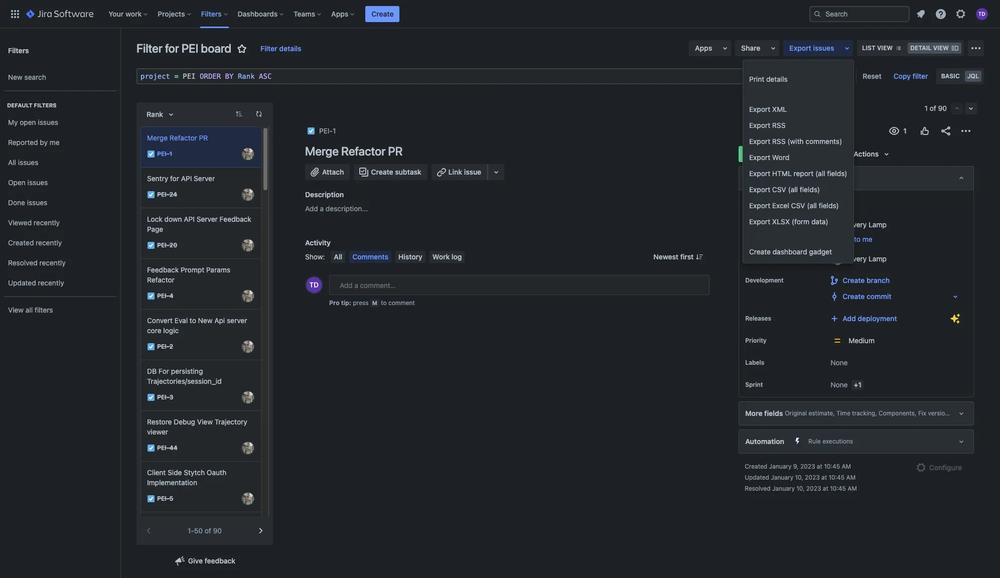 Task type: locate. For each thing, give the bounding box(es) containing it.
10:45
[[824, 463, 840, 470], [829, 474, 845, 481], [830, 485, 846, 492]]

done issue: pei-20 element
[[157, 241, 177, 250]]

filter for pei board
[[136, 41, 231, 55]]

export down export word
[[749, 169, 770, 178]]

0 vertical spatial to
[[854, 235, 861, 243]]

created down automation
[[745, 463, 767, 470]]

2 avery lamp from the top
[[849, 254, 887, 263]]

export down export rss
[[749, 137, 770, 146]]

rank right by
[[238, 72, 255, 80]]

pei-1
[[319, 126, 336, 135], [157, 150, 172, 158]]

2 vertical spatial fields)
[[819, 201, 839, 210]]

1 inside done issue: pei-1 element
[[169, 150, 172, 158]]

0 vertical spatial avery
[[849, 220, 867, 229]]

default filters
[[7, 102, 57, 108]]

avery lamp up create branch
[[849, 254, 887, 263]]

pro tip: press m to comment
[[329, 299, 415, 307]]

issues for done issues
[[27, 198, 47, 207]]

1 horizontal spatial add
[[843, 314, 856, 323]]

2 none from the top
[[831, 358, 848, 367]]

updated down automation
[[745, 474, 769, 481]]

detail view
[[910, 44, 949, 52]]

3 avery lamp image from the top
[[242, 239, 254, 251]]

updated down 'resolved recently'
[[8, 278, 36, 287]]

xlsx
[[772, 217, 790, 226]]

1 inside pei-1 "link"
[[333, 126, 336, 135]]

actions image
[[960, 125, 972, 137]]

pei- down sentry
[[157, 191, 169, 198]]

export for export rss (with comments)
[[749, 137, 770, 146]]

view left all
[[8, 305, 24, 314]]

1 vertical spatial rss
[[772, 137, 786, 146]]

pei- down the viewer
[[157, 444, 169, 452]]

task image left done issue: pei-20 element
[[147, 241, 155, 249]]

done issue: pei-4 element
[[157, 292, 173, 300]]

1 vertical spatial pei-1
[[157, 150, 172, 158]]

issues for all issues
[[18, 158, 38, 166]]

3 none from the top
[[831, 380, 848, 389]]

2 vertical spatial 2023
[[806, 485, 821, 492]]

view inside restore debug view trajectory viewer
[[197, 418, 213, 426]]

your work button
[[106, 6, 152, 22]]

server inside lock down api server feedback page
[[197, 215, 218, 223]]

link inside button
[[448, 168, 462, 176]]

work
[[125, 9, 142, 18]]

attach button
[[305, 164, 350, 180]]

issues
[[813, 44, 834, 52], [38, 118, 58, 126], [18, 158, 38, 166], [27, 178, 48, 186], [27, 198, 47, 207]]

5
[[169, 495, 173, 503]]

new left api
[[198, 316, 212, 325]]

lamp up branch
[[869, 254, 887, 263]]

rank left order by image
[[147, 110, 163, 118]]

recently for updated recently
[[38, 278, 64, 287]]

1 horizontal spatial 90
[[938, 104, 947, 112]]

fields) for csv
[[819, 201, 839, 210]]

task image for restore debug view trajectory viewer
[[147, 444, 155, 452]]

avery lamp up assign to me
[[849, 220, 887, 229]]

pei- for merge refactor pr
[[157, 150, 169, 158]]

done issue: pei-1 element
[[157, 150, 172, 158]]

task image for feedback prompt params refactor
[[147, 292, 155, 300]]

original
[[785, 410, 807, 417]]

create for create
[[372, 9, 394, 18]]

0 vertical spatial apps
[[331, 9, 348, 18]]

0 vertical spatial api
[[181, 174, 192, 183]]

apps right "teams" popup button at the top left of page
[[331, 9, 348, 18]]

rss up word
[[772, 137, 786, 146]]

0 vertical spatial csv
[[772, 185, 786, 194]]

word
[[772, 153, 789, 162]]

server right down
[[197, 215, 218, 223]]

1 vertical spatial task image
[[147, 393, 155, 401]]

1 task image from the top
[[147, 343, 155, 351]]

fields) inside the export html report (all fields) link
[[827, 169, 847, 178]]

apps inside dropdown button
[[331, 9, 348, 18]]

1 horizontal spatial feedback
[[220, 215, 251, 223]]

csv down export csv (all fields) link
[[791, 201, 805, 210]]

2 horizontal spatial to
[[854, 235, 861, 243]]

fields) for report
[[827, 169, 847, 178]]

fields
[[764, 409, 783, 418]]

open create commit dropdown image
[[949, 291, 962, 303]]

merge refactor pr up done issue: pei-1 element
[[147, 133, 208, 142]]

1 horizontal spatial merge
[[305, 144, 339, 158]]

jira software image
[[26, 8, 93, 20], [26, 8, 93, 20]]

refactor
[[170, 133, 197, 142], [341, 144, 386, 158], [147, 276, 175, 284]]

create left subtask
[[371, 168, 393, 176]]

0 horizontal spatial me
[[50, 138, 60, 146]]

open
[[20, 118, 36, 126]]

pei- up convert
[[157, 292, 169, 300]]

1 vertical spatial fields)
[[800, 185, 820, 194]]

create down create branch
[[843, 292, 865, 301]]

pei for for
[[182, 41, 198, 55]]

merge up done issue: pei-1 element
[[147, 133, 168, 142]]

1 avery lamp from the top
[[849, 220, 887, 229]]

group
[[743, 98, 853, 233]]

my
[[8, 118, 18, 126]]

search image
[[813, 10, 821, 18]]

sort ascending image
[[235, 110, 243, 118]]

add left the a
[[305, 204, 318, 213]]

Search field
[[809, 6, 910, 22]]

task image left done issue: pei-44 element
[[147, 444, 155, 452]]

newest first image
[[696, 253, 704, 261]]

add inside dropdown button
[[843, 314, 856, 323]]

pei-1 up attach button
[[319, 126, 336, 135]]

create branch link
[[827, 272, 951, 289]]

5 avery lamp image from the top
[[242, 493, 254, 505]]

1 vertical spatial january
[[771, 474, 793, 481]]

create up create commit
[[843, 276, 865, 285]]

copy filter button
[[888, 68, 934, 84]]

all inside default filters group
[[8, 158, 16, 166]]

1 avery lamp image from the top
[[242, 290, 254, 302]]

0 horizontal spatial updated
[[8, 278, 36, 287]]

0 vertical spatial me
[[50, 138, 60, 146]]

export csv (all fields)
[[749, 185, 820, 194]]

filters
[[34, 102, 57, 108], [35, 305, 53, 314]]

0 vertical spatial filters
[[201, 9, 222, 18]]

0 horizontal spatial apps
[[331, 9, 348, 18]]

avery lamp image
[[242, 290, 254, 302], [242, 341, 254, 353], [242, 391, 254, 403]]

api inside lock down api server feedback page
[[184, 215, 195, 223]]

0 vertical spatial pei-1
[[319, 126, 336, 135]]

eval
[[175, 316, 188, 325]]

1 up attach
[[333, 126, 336, 135]]

avery down assign to me
[[849, 254, 867, 263]]

filter for filter for pei board
[[136, 41, 162, 55]]

pei left board
[[182, 41, 198, 55]]

rank inside jql query field
[[238, 72, 255, 80]]

1 horizontal spatial filter
[[260, 44, 277, 53]]

details down teams
[[279, 44, 301, 53]]

print
[[749, 75, 764, 83]]

0 vertical spatial 1
[[925, 104, 928, 112]]

refactor inside feedback prompt params refactor
[[147, 276, 175, 284]]

recently down created recently link
[[39, 258, 66, 267]]

(all right the report
[[815, 169, 825, 178]]

merge refactor pr
[[147, 133, 208, 142], [305, 144, 403, 158]]

dashboards button
[[235, 6, 288, 22]]

0 horizontal spatial details
[[279, 44, 301, 53]]

add
[[305, 204, 318, 213], [843, 314, 856, 323]]

done issue: pei-2 element
[[157, 342, 173, 351]]

fix
[[918, 410, 926, 417]]

server
[[194, 174, 215, 183], [197, 215, 218, 223]]

banner
[[0, 0, 1000, 28]]

4 avery lamp image from the top
[[242, 442, 254, 454]]

1 vertical spatial avery lamp
[[849, 254, 887, 263]]

comments
[[352, 252, 388, 261]]

recently up created recently
[[34, 218, 60, 227]]

1 up vote options: no one has voted for this issue yet. icon
[[925, 104, 928, 112]]

open export issues dropdown image
[[841, 42, 853, 54]]

of
[[930, 104, 936, 112], [205, 526, 211, 535]]

details right print
[[766, 75, 788, 83]]

1 vertical spatial updated
[[745, 474, 769, 481]]

details element
[[739, 166, 974, 190]]

newest
[[654, 252, 679, 261]]

0 vertical spatial updated
[[8, 278, 36, 287]]

view for list view
[[877, 44, 893, 52]]

1 vertical spatial lamp
[[869, 254, 887, 263]]

0 horizontal spatial merge refactor pr
[[147, 133, 208, 142]]

viewer
[[147, 428, 168, 436]]

detail
[[910, 44, 932, 52]]

done image
[[793, 148, 805, 160]]

avery lamp image down server
[[242, 341, 254, 353]]

0 horizontal spatial merge
[[147, 133, 168, 142]]

created inside created january 9, 2023 at 10:45 am updated january 10, 2023 at 10:45 am resolved january 10, 2023 at 10:45 am
[[745, 463, 767, 470]]

pei right "="
[[183, 72, 196, 80]]

list view
[[862, 44, 893, 52]]

1 up sentry for api server
[[169, 150, 172, 158]]

debug
[[174, 418, 195, 426]]

comment
[[388, 299, 415, 307]]

view right the list
[[877, 44, 893, 52]]

done issues
[[8, 198, 47, 207]]

resolved recently
[[8, 258, 66, 267]]

90 right 50
[[213, 526, 222, 535]]

create for create commit
[[843, 292, 865, 301]]

api right down
[[184, 215, 195, 223]]

add up medium
[[843, 314, 856, 323]]

params
[[206, 265, 230, 274]]

filter inside popup button
[[260, 44, 277, 53]]

of up vote options: no one has voted for this issue yet. icon
[[930, 104, 936, 112]]

recently down viewed recently link
[[36, 238, 62, 247]]

recently for created recently
[[36, 238, 62, 247]]

rank inside rank dropdown button
[[147, 110, 163, 118]]

pei- down implementation
[[157, 495, 169, 503]]

comments button
[[349, 251, 391, 263]]

menu bar containing all
[[329, 251, 467, 263]]

export right open share dialog image
[[790, 44, 811, 52]]

pei inside jql query field
[[183, 72, 196, 80]]

2 avery lamp image from the top
[[242, 189, 254, 201]]

details inside 'link'
[[766, 75, 788, 83]]

2 vertical spatial avery lamp image
[[242, 391, 254, 403]]

2 vertical spatial refactor
[[147, 276, 175, 284]]

menu bar
[[329, 251, 467, 263]]

1 horizontal spatial updated
[[745, 474, 769, 481]]

1 vertical spatial merge
[[305, 144, 339, 158]]

created recently
[[8, 238, 62, 247]]

pei- left copy link to issue 'image'
[[319, 126, 333, 135]]

created inside default filters group
[[8, 238, 34, 247]]

fields) inside export excel csv (all fields) link
[[819, 201, 839, 210]]

am
[[842, 463, 851, 470], [846, 474, 856, 481], [848, 485, 857, 492]]

0 vertical spatial task image
[[147, 343, 155, 351]]

1 vertical spatial filters
[[35, 305, 53, 314]]

2 rss from the top
[[772, 137, 786, 146]]

issues for export issues
[[813, 44, 834, 52]]

0 vertical spatial rank
[[238, 72, 255, 80]]

rss down xml
[[772, 121, 786, 129]]

1 vertical spatial link
[[759, 198, 771, 206]]

export for export rss
[[749, 121, 770, 129]]

export down 'details'
[[749, 185, 770, 194]]

recently for viewed recently
[[34, 218, 60, 227]]

0 horizontal spatial pei-1
[[157, 150, 172, 158]]

3 avery lamp image from the top
[[242, 391, 254, 403]]

0 horizontal spatial 90
[[213, 526, 222, 535]]

add deployment button
[[827, 311, 964, 327]]

export html report (all fields) link
[[743, 166, 853, 182]]

avery lamp image
[[242, 148, 254, 160], [242, 189, 254, 201], [242, 239, 254, 251], [242, 442, 254, 454], [242, 493, 254, 505]]

to inside convert eval to new api server core logic
[[190, 316, 196, 325]]

avery lamp image for client side stytch oauth implementation
[[242, 493, 254, 505]]

0 vertical spatial resolved
[[8, 258, 38, 267]]

recently down resolved recently link at the top left of page
[[38, 278, 64, 287]]

give
[[188, 557, 203, 565]]

1 vertical spatial avery
[[849, 254, 867, 263]]

restore
[[147, 418, 172, 426]]

1 vertical spatial created
[[745, 463, 767, 470]]

rank
[[238, 72, 255, 80], [147, 110, 163, 118]]

filters up board
[[201, 9, 222, 18]]

pei- up restore
[[157, 394, 169, 401]]

avery lamp image up trajectory
[[242, 391, 254, 403]]

0 vertical spatial feedback
[[220, 215, 251, 223]]

create down "assignee"
[[749, 247, 771, 256]]

1 horizontal spatial details
[[766, 75, 788, 83]]

resolved down automation
[[745, 485, 771, 492]]

avery lamp image for restore debug view trajectory viewer
[[242, 442, 254, 454]]

filter right star filter for pei board image
[[260, 44, 277, 53]]

task image left done issue: pei-24 element
[[147, 191, 155, 199]]

2 task image from the top
[[147, 393, 155, 401]]

sentry for api server
[[147, 174, 215, 183]]

to inside assign to me "button"
[[854, 235, 861, 243]]

automation
[[745, 437, 784, 446]]

export down epic link
[[749, 217, 770, 226]]

created for created recently
[[8, 238, 34, 247]]

0 vertical spatial new
[[8, 73, 22, 81]]

create right apps dropdown button
[[372, 9, 394, 18]]

server for down
[[197, 215, 218, 223]]

sentry
[[147, 174, 168, 183]]

to right assign
[[854, 235, 861, 243]]

task image left done issue: pei-4 element
[[147, 292, 155, 300]]

0 vertical spatial merge
[[147, 133, 168, 142]]

1 horizontal spatial me
[[863, 235, 873, 243]]

2 view from the left
[[933, 44, 949, 52]]

open share dialog image
[[768, 42, 780, 54]]

by
[[225, 72, 234, 80]]

0 vertical spatial filters
[[34, 102, 57, 108]]

apps
[[331, 9, 348, 18], [695, 44, 712, 52]]

export inside button
[[790, 44, 811, 52]]

details inside popup button
[[279, 44, 301, 53]]

create inside dropdown button
[[843, 292, 865, 301]]

1 horizontal spatial rank
[[238, 72, 255, 80]]

reported by me
[[8, 138, 60, 146]]

server up lock down api server feedback page at top left
[[194, 174, 215, 183]]

for up "="
[[165, 41, 179, 55]]

viewed
[[8, 218, 32, 227]]

epic
[[745, 198, 758, 206]]

create inside "button"
[[372, 9, 394, 18]]

2 vertical spatial to
[[190, 316, 196, 325]]

1 horizontal spatial of
[[930, 104, 936, 112]]

0 vertical spatial details
[[279, 44, 301, 53]]

filters up new search
[[8, 46, 29, 54]]

pei- down page
[[157, 242, 169, 249]]

viewed recently link
[[4, 213, 116, 233]]

server
[[227, 316, 247, 325]]

pei-2
[[157, 343, 173, 350]]

task image
[[147, 343, 155, 351], [147, 393, 155, 401]]

none
[[831, 198, 848, 206], [831, 358, 848, 367], [831, 380, 848, 389]]

to
[[854, 235, 861, 243], [381, 299, 387, 307], [190, 316, 196, 325]]

for
[[165, 41, 179, 55], [170, 174, 179, 183]]

1 vertical spatial for
[[170, 174, 179, 183]]

export up "assignee"
[[749, 201, 770, 210]]

export for export xlsx (form data)
[[749, 217, 770, 226]]

0 horizontal spatial feedback
[[147, 265, 179, 274]]

1 avery from the top
[[849, 220, 867, 229]]

of right 50
[[205, 526, 211, 535]]

for for filter
[[165, 41, 179, 55]]

export up export rss
[[749, 105, 770, 113]]

task image left done issue: pei-1 element
[[147, 150, 155, 158]]

0 vertical spatial lamp
[[869, 220, 887, 229]]

comments)
[[806, 137, 842, 146]]

me for assign to me
[[863, 235, 873, 243]]

assign to me
[[831, 235, 873, 243]]

1 view from the left
[[877, 44, 893, 52]]

1 rss from the top
[[772, 121, 786, 129]]

1 horizontal spatial pr
[[388, 144, 403, 158]]

0 vertical spatial avery lamp
[[849, 220, 887, 229]]

create inside menu
[[749, 247, 771, 256]]

0 horizontal spatial add
[[305, 204, 318, 213]]

resolved down created recently
[[8, 258, 38, 267]]

0 horizontal spatial all
[[8, 158, 16, 166]]

created down viewed
[[8, 238, 34, 247]]

view right debug
[[197, 418, 213, 426]]

view inside the view all filters link
[[8, 305, 24, 314]]

all for all issues
[[8, 158, 16, 166]]

link issue
[[448, 168, 481, 176]]

recently for resolved recently
[[39, 258, 66, 267]]

api for down
[[184, 215, 195, 223]]

1 horizontal spatial filters
[[201, 9, 222, 18]]

menu
[[743, 60, 853, 263]]

priority
[[745, 337, 767, 344]]

all up open
[[8, 158, 16, 166]]

pei- for restore debug view trajectory viewer
[[157, 444, 169, 452]]

more
[[745, 409, 763, 418]]

me right by
[[50, 138, 60, 146]]

1 vertical spatial 1
[[333, 126, 336, 135]]

api
[[214, 316, 225, 325]]

me inside "button"
[[863, 235, 873, 243]]

dashboards
[[238, 9, 278, 18]]

share
[[741, 44, 760, 52]]

me inside default filters group
[[50, 138, 60, 146]]

1 horizontal spatial apps
[[695, 44, 712, 52]]

0 horizontal spatial view
[[877, 44, 893, 52]]

default
[[7, 102, 32, 108]]

to right eval
[[190, 316, 196, 325]]

copy link to issue image
[[334, 126, 342, 134]]

api for for
[[181, 174, 192, 183]]

0 vertical spatial all
[[8, 158, 16, 166]]

export rss (with comments) link
[[743, 133, 853, 150]]

2 avery lamp image from the top
[[242, 341, 254, 353]]

updated recently link
[[4, 273, 116, 293]]

feedback
[[205, 557, 235, 565]]

(all up data)
[[807, 201, 817, 210]]

star filter for pei board image
[[236, 43, 248, 55]]

2 lamp from the top
[[869, 254, 887, 263]]

me right assign
[[863, 235, 873, 243]]

actions button
[[834, 146, 899, 162]]

1 vertical spatial to
[[381, 299, 387, 307]]

task image left done issue: pei-3 element
[[147, 393, 155, 401]]

2 vertical spatial (all
[[807, 201, 817, 210]]

to right m
[[381, 299, 387, 307]]

0 vertical spatial created
[[8, 238, 34, 247]]

1 none from the top
[[831, 198, 848, 206]]

all inside button
[[334, 252, 342, 261]]

fields) up data)
[[819, 201, 839, 210]]

reset
[[863, 72, 882, 80]]

0 horizontal spatial filters
[[8, 46, 29, 54]]

resolved
[[8, 258, 38, 267], [745, 485, 771, 492]]

link right epic
[[759, 198, 771, 206]]

filters button
[[198, 6, 232, 22]]

2 vertical spatial 1
[[169, 150, 172, 158]]

gadget
[[809, 247, 832, 256]]

0 horizontal spatial view
[[8, 305, 24, 314]]

export down export xml
[[749, 121, 770, 129]]

filters up my open issues
[[34, 102, 57, 108]]

pei-1 up sentry
[[157, 150, 172, 158]]

export up 'details'
[[749, 153, 770, 162]]

0 vertical spatial rss
[[772, 121, 786, 129]]

0 vertical spatial link
[[448, 168, 462, 176]]

1 vertical spatial of
[[205, 526, 211, 535]]

export for export html report (all fields)
[[749, 169, 770, 178]]

rss for export rss (with comments)
[[772, 137, 786, 146]]

issues inside button
[[813, 44, 834, 52]]

default filters group
[[4, 91, 116, 296]]

refactor up pei-4
[[147, 276, 175, 284]]

assign
[[831, 235, 852, 243]]

client side stytch oauth implementation
[[147, 468, 226, 487]]

apps inside button
[[695, 44, 712, 52]]

group containing export xml
[[743, 98, 853, 233]]

link left issue
[[448, 168, 462, 176]]

pei-
[[319, 126, 333, 135], [157, 150, 169, 158], [157, 191, 169, 198], [157, 242, 169, 249], [157, 292, 169, 300], [157, 343, 169, 350], [157, 394, 169, 401], [157, 444, 169, 452], [157, 495, 169, 503]]

pro
[[329, 299, 340, 307]]

export word
[[749, 153, 789, 162]]

0 horizontal spatial rank
[[147, 110, 163, 118]]

api right sentry
[[181, 174, 192, 183]]

for up "24"
[[170, 174, 179, 183]]

avery lamp image up server
[[242, 290, 254, 302]]

recently inside 'link'
[[38, 278, 64, 287]]

pei for =
[[183, 72, 196, 80]]

task image left done issue: pei-5 element
[[147, 495, 155, 503]]

task image
[[307, 127, 315, 135], [147, 150, 155, 158], [147, 191, 155, 199], [147, 241, 155, 249], [147, 292, 155, 300], [147, 444, 155, 452], [147, 495, 155, 503]]

1 vertical spatial add
[[843, 314, 856, 323]]

work log button
[[430, 251, 465, 263]]

1 vertical spatial server
[[197, 215, 218, 223]]

1 horizontal spatial new
[[198, 316, 212, 325]]

for for sentry
[[170, 174, 179, 183]]

1 vertical spatial merge refactor pr
[[305, 144, 403, 158]]

csv up the excel
[[772, 185, 786, 194]]

pei- down "logic"
[[157, 343, 169, 350]]

details for filter details
[[279, 44, 301, 53]]

1 vertical spatial pei
[[183, 72, 196, 80]]

view right detail
[[933, 44, 949, 52]]

pr up create subtask
[[388, 144, 403, 158]]

(all up export excel csv (all fields)
[[788, 185, 798, 194]]

avery lamp image for sentry for api server
[[242, 189, 254, 201]]

0 vertical spatial of
[[930, 104, 936, 112]]

your profile and settings image
[[976, 8, 988, 20]]

1 vertical spatial rank
[[147, 110, 163, 118]]

=
[[174, 72, 179, 80]]

1 avery lamp image from the top
[[242, 148, 254, 160]]

notifications image
[[915, 8, 927, 20]]

filters right all
[[35, 305, 53, 314]]

add a description...
[[305, 204, 368, 213]]

feedback inside feedback prompt params refactor
[[147, 265, 179, 274]]

apps button
[[689, 40, 731, 56]]

0 vertical spatial avery lamp image
[[242, 290, 254, 302]]



Task type: vqa. For each thing, say whether or not it's contained in the screenshot.


Task type: describe. For each thing, give the bounding box(es) containing it.
show:
[[305, 252, 325, 261]]

created january 9, 2023 at 10:45 am updated january 10, 2023 at 10:45 am resolved january 10, 2023 at 10:45 am
[[745, 463, 857, 492]]

feedback prompt params refactor
[[147, 265, 230, 284]]

export xlsx (form data)
[[749, 217, 828, 226]]

pei- for convert eval to new api server core logic
[[157, 343, 169, 350]]

create for create branch
[[843, 276, 865, 285]]

db
[[147, 367, 157, 375]]

feedback inside lock down api server feedback page
[[220, 215, 251, 223]]

1 vertical spatial (all
[[788, 185, 798, 194]]

1 vertical spatial 2023
[[805, 474, 820, 481]]

export for export excel csv (all fields)
[[749, 201, 770, 210]]

apps button
[[328, 6, 358, 22]]

export csv (all fields) link
[[743, 182, 853, 198]]

me for reported by me
[[50, 138, 60, 146]]

create dashboard gadget button
[[743, 244, 853, 260]]

all
[[26, 305, 33, 314]]

add for add deployment
[[843, 314, 856, 323]]

Add a comment… field
[[329, 275, 710, 295]]

1 horizontal spatial link
[[759, 198, 771, 206]]

2 vertical spatial am
[[848, 485, 857, 492]]

order by image
[[165, 108, 177, 120]]

attach
[[322, 168, 344, 176]]

priority pin to top. only you can see pinned fields. image
[[769, 337, 777, 345]]

create dashboard gadget
[[749, 247, 832, 256]]

filters inside group
[[34, 102, 57, 108]]

1 horizontal spatial pei-1
[[319, 126, 336, 135]]

open pluggable items dropdown image
[[719, 42, 731, 54]]

task image left pei-1 "link" at left top
[[307, 127, 315, 135]]

2 vertical spatial 10:45
[[830, 485, 846, 492]]

0 vertical spatial 10,
[[795, 474, 803, 481]]

time
[[837, 410, 850, 417]]

created for created january 9, 2023 at 10:45 am updated january 10, 2023 at 10:45 am resolved january 10, 2023 at 10:45 am
[[745, 463, 767, 470]]

1-
[[188, 526, 194, 535]]

export xlsx (form data) link
[[743, 214, 853, 230]]

0 vertical spatial 2023
[[800, 463, 815, 470]]

viewed recently
[[8, 218, 60, 227]]

history
[[398, 252, 422, 261]]

copy
[[894, 72, 911, 80]]

avery lamp image for db for persisting trajectories/session_id
[[242, 391, 254, 403]]

primary element
[[6, 0, 809, 28]]

0 vertical spatial merge refactor pr
[[147, 133, 208, 142]]

export for export word
[[749, 153, 770, 162]]

rss for export rss
[[772, 121, 786, 129]]

all issues link
[[4, 153, 116, 173]]

logic
[[163, 326, 179, 335]]

avery lamp image for lock down api server feedback page
[[242, 239, 254, 251]]

create commit button
[[827, 289, 964, 305]]

executions
[[823, 438, 853, 445]]

done issue: pei-5 element
[[157, 495, 173, 503]]

server for for
[[194, 174, 215, 183]]

pei- for feedback prompt params refactor
[[157, 292, 169, 300]]

task image for sentry for api server
[[147, 191, 155, 199]]

rule
[[808, 438, 821, 445]]

project = pei order by rank asc
[[141, 72, 272, 80]]

work
[[433, 252, 450, 261]]

press
[[353, 299, 369, 307]]

updated inside updated recently 'link'
[[8, 278, 36, 287]]

give feedback button
[[168, 553, 241, 569]]

vote options: no one has voted for this issue yet. image
[[919, 125, 931, 137]]

4
[[169, 292, 173, 300]]

automation element
[[739, 430, 974, 454]]

view for detail view
[[933, 44, 949, 52]]

0 vertical spatial refactor
[[170, 133, 197, 142]]

3
[[169, 394, 173, 401]]

pei- for lock down api server feedback page
[[157, 242, 169, 249]]

prompt
[[181, 265, 204, 274]]

pei- for db for persisting trajectories/session_id
[[157, 394, 169, 401]]

avery lamp image for merge refactor pr
[[242, 148, 254, 160]]

new inside convert eval to new api server core logic
[[198, 316, 212, 325]]

issues for open issues
[[27, 178, 48, 186]]

1 vertical spatial 90
[[213, 526, 222, 535]]

assign to me button
[[831, 234, 964, 244]]

issue
[[464, 168, 481, 176]]

pei-5
[[157, 495, 173, 503]]

0 vertical spatial january
[[769, 463, 792, 470]]

1 vertical spatial csv
[[791, 201, 805, 210]]

projects button
[[155, 6, 195, 22]]

1 vertical spatial 10:45
[[829, 474, 845, 481]]

share image
[[940, 125, 952, 137]]

refresh image
[[255, 110, 263, 118]]

next page image
[[255, 525, 267, 537]]

export excel csv (all fields)
[[749, 201, 839, 210]]

0 horizontal spatial of
[[205, 526, 211, 535]]

0 vertical spatial 10:45
[[824, 463, 840, 470]]

2 vertical spatial at
[[823, 485, 828, 492]]

done issues link
[[4, 193, 116, 213]]

convert
[[147, 316, 173, 325]]

menu containing print details
[[743, 60, 853, 263]]

add deployment
[[843, 314, 897, 323]]

by
[[40, 138, 48, 146]]

resolved inside default filters group
[[8, 258, 38, 267]]

0 vertical spatial at
[[817, 463, 822, 470]]

add for add a description...
[[305, 204, 318, 213]]

branch
[[867, 276, 890, 285]]

(all for csv
[[807, 201, 817, 210]]

pei- for client side stytch oauth implementation
[[157, 495, 169, 503]]

sidebar navigation image
[[109, 40, 131, 60]]

appswitcher icon image
[[9, 8, 21, 20]]

search
[[24, 73, 46, 81]]

export excel csv (all fields) link
[[743, 198, 853, 214]]

0 vertical spatial am
[[842, 463, 851, 470]]

0 horizontal spatial pr
[[199, 133, 208, 142]]

all for all
[[334, 252, 342, 261]]

asc
[[259, 72, 272, 80]]

task image for convert eval to new api server core logic
[[147, 343, 155, 351]]

settings image
[[955, 8, 967, 20]]

filter
[[913, 72, 928, 80]]

updated recently
[[8, 278, 64, 287]]

(with
[[787, 137, 804, 146]]

your work
[[109, 9, 142, 18]]

resolved inside created january 9, 2023 at 10:45 am updated january 10, 2023 at 10:45 am resolved january 10, 2023 at 10:45 am
[[745, 485, 771, 492]]

more fields element
[[739, 401, 974, 426]]

none for labels
[[831, 358, 848, 367]]

create for create dashboard gadget
[[749, 247, 771, 256]]

pei-20
[[157, 242, 177, 249]]

pei-3
[[157, 394, 173, 401]]

log
[[452, 252, 462, 261]]

export for export csv (all fields)
[[749, 185, 770, 194]]

rule executions
[[808, 438, 853, 445]]

task image for merge refactor pr
[[147, 150, 155, 158]]

1 vertical spatial pr
[[388, 144, 403, 158]]

new inside "link"
[[8, 73, 22, 81]]

pei- for sentry for api server
[[157, 191, 169, 198]]

medium
[[849, 336, 875, 345]]

export issues button
[[784, 40, 853, 56]]

first
[[680, 252, 694, 261]]

avery lamp image for convert eval to new api server core logic
[[242, 341, 254, 353]]

export xml link
[[743, 101, 853, 117]]

export for export issues
[[790, 44, 811, 52]]

done issue: pei-44 element
[[157, 444, 178, 452]]

2 vertical spatial january
[[772, 485, 795, 492]]

2 avery from the top
[[849, 254, 867, 263]]

2
[[169, 343, 173, 350]]

JQL query field
[[138, 69, 818, 83]]

1 vertical spatial 10,
[[797, 485, 805, 492]]

help image
[[935, 8, 947, 20]]

print details
[[749, 75, 788, 83]]

1 vertical spatial am
[[846, 474, 856, 481]]

updated inside created january 9, 2023 at 10:45 am updated january 10, 2023 at 10:45 am resolved january 10, 2023 at 10:45 am
[[745, 474, 769, 481]]

page
[[147, 225, 163, 233]]

trajectory
[[215, 418, 247, 426]]

pei-24
[[157, 191, 177, 198]]

1 of 90
[[925, 104, 947, 112]]

1 horizontal spatial merge refactor pr
[[305, 144, 403, 158]]

details for print details
[[766, 75, 788, 83]]

create for create subtask
[[371, 168, 393, 176]]

done issue: pei-24 element
[[157, 190, 177, 199]]

0 horizontal spatial csv
[[772, 185, 786, 194]]

import and bulk change issues; go back to the old issue search image
[[970, 42, 982, 54]]

pei- inside "link"
[[319, 126, 333, 135]]

1 lamp from the top
[[869, 220, 887, 229]]

export for export xml
[[749, 105, 770, 113]]

down
[[164, 215, 182, 223]]

profile image of tariq douglas image
[[306, 277, 322, 293]]

1 vertical spatial at
[[822, 474, 827, 481]]

your
[[109, 9, 124, 18]]

created recently link
[[4, 233, 116, 253]]

1 horizontal spatial to
[[381, 299, 387, 307]]

report
[[794, 169, 814, 178]]

reporter
[[745, 254, 771, 262]]

done issue: pei-3 element
[[157, 393, 173, 402]]

fields) inside export csv (all fields) link
[[800, 185, 820, 194]]

task image for lock down api server feedback page
[[147, 241, 155, 249]]

link web pages and more image
[[490, 166, 502, 178]]

reported
[[8, 138, 38, 146]]

lock
[[147, 215, 162, 223]]

export issues
[[790, 44, 834, 52]]

create subtask
[[371, 168, 421, 176]]

deployment
[[858, 314, 897, 323]]

activity
[[305, 238, 331, 247]]

filter for filter details
[[260, 44, 277, 53]]

filters inside popup button
[[201, 9, 222, 18]]

export rss link
[[743, 117, 853, 133]]

export xml
[[749, 105, 787, 113]]

list
[[862, 44, 876, 52]]

(form
[[792, 217, 810, 226]]

create button
[[366, 6, 400, 22]]

restore debug view trajectory viewer
[[147, 418, 247, 436]]

(all for report
[[815, 169, 825, 178]]

task image for db for persisting trajectories/session_id
[[147, 393, 155, 401]]

task image for client side stytch oauth implementation
[[147, 495, 155, 503]]

1 vertical spatial filters
[[8, 46, 29, 54]]

banner containing your work
[[0, 0, 1000, 28]]

1 vertical spatial refactor
[[341, 144, 386, 158]]

0 vertical spatial 90
[[938, 104, 947, 112]]

avery lamp image for feedback prompt params refactor
[[242, 290, 254, 302]]

none for epic link
[[831, 198, 848, 206]]

resolved recently link
[[4, 253, 116, 273]]



